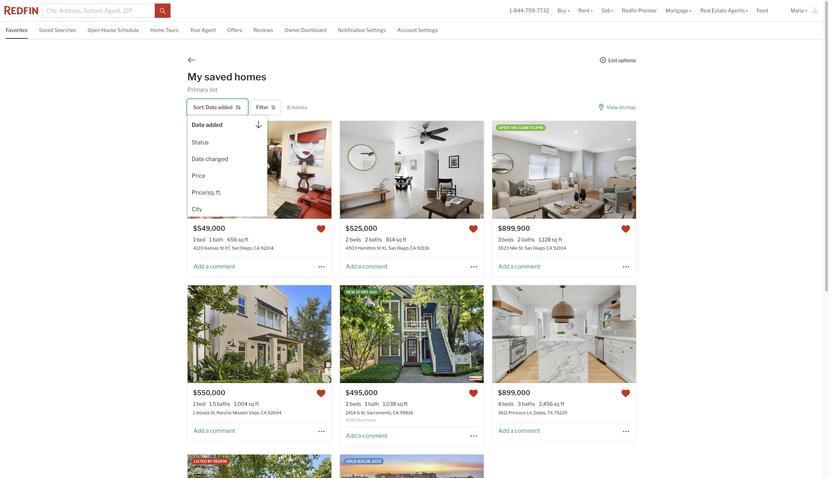 Task type: describe. For each thing, give the bounding box(es) containing it.
add for $549,000
[[194, 264, 205, 270]]

favorite button image for $495,000
[[469, 389, 478, 399]]

favorite button checkbox for $899,000
[[622, 389, 631, 399]]

1 photo of 4503 hamilton st #1, san diego, ca 92116 image from the left
[[196, 121, 340, 219]]

▾ for buy ▾
[[568, 8, 570, 14]]

2023
[[372, 460, 381, 464]]

estate inside dropdown button
[[712, 8, 727, 14]]

price/sq.
[[192, 190, 215, 196]]

options
[[619, 57, 636, 63]]

real inside '2414 g st, sacramento, ca 95816 guide real estate'
[[358, 418, 365, 423]]

listed
[[194, 460, 207, 464]]

home tours link
[[150, 22, 179, 38]]

favorite button checkbox for $899,900
[[622, 225, 631, 234]]

filter button
[[251, 100, 282, 116]]

reviews
[[254, 27, 273, 33]]

notification
[[338, 27, 366, 33]]

5 ▾ from the left
[[746, 8, 749, 14]]

▾ for mortgage ▾
[[690, 8, 692, 14]]

City, Address, School, Agent, ZIP search field
[[42, 4, 155, 18]]

status button
[[188, 133, 267, 150]]

favorite button image for $525,000
[[469, 225, 478, 234]]

1 bed for $549,000
[[193, 237, 206, 243]]

agents
[[729, 8, 745, 14]]

comment down '2414 g st, sacramento, ca 95816 guide real estate'
[[363, 433, 388, 440]]

map
[[626, 104, 636, 111]]

2 beds for $495,000
[[346, 402, 361, 408]]

beds for $899,000
[[503, 402, 514, 408]]

homes inside my saved homes primary list
[[235, 71, 267, 83]]

sq for $899,000
[[554, 402, 560, 408]]

8
[[287, 104, 291, 110]]

1 left 'alzada'
[[193, 411, 195, 416]]

1,128
[[539, 237, 551, 243]]

san for $525,000
[[389, 246, 396, 251]]

city
[[192, 206, 202, 213]]

nile
[[510, 246, 518, 251]]

2 up 2414
[[346, 402, 349, 408]]

princess
[[509, 411, 526, 416]]

ft for $495,000
[[404, 402, 408, 408]]

3 photo of 3611 princess ln, dallas, tx 75229 image from the left
[[637, 286, 781, 384]]

add for $550,000
[[194, 428, 205, 435]]

3523
[[498, 246, 509, 251]]

date added
[[192, 122, 223, 129]]

bed for $550,000
[[197, 402, 206, 408]]

account
[[398, 27, 417, 33]]

viejo,
[[249, 411, 260, 416]]

ft for $899,900
[[559, 237, 563, 243]]

$899,900
[[498, 225, 530, 233]]

3523 nile st, san diego, ca 92104
[[498, 246, 567, 251]]

saved searches link
[[39, 22, 76, 38]]

$495,000
[[346, 390, 378, 397]]

on
[[619, 104, 625, 111]]

favorites link
[[6, 22, 28, 38]]

open
[[88, 27, 100, 33]]

coming soon
[[194, 126, 220, 130]]

add down guide
[[346, 433, 357, 440]]

0 vertical spatial added
[[218, 104, 233, 111]]

account settings link
[[398, 22, 438, 38]]

view on map
[[607, 104, 636, 111]]

sq for $550,000
[[249, 402, 254, 408]]

1.5
[[209, 402, 216, 408]]

656
[[227, 237, 237, 243]]

new
[[347, 290, 355, 295]]

1 photo of 3611 princess ln, dallas, tx 75229 image from the left
[[349, 286, 493, 384]]

2 photo of 2414 g st, sacramento, ca 95816 image from the left
[[340, 286, 484, 384]]

sell ▾ button
[[598, 0, 618, 21]]

dashboard
[[301, 27, 327, 33]]

favorite button image for $899,000
[[622, 389, 631, 399]]

4120
[[193, 246, 204, 251]]

3 san from the left
[[525, 246, 533, 251]]

1.5 baths
[[209, 402, 230, 408]]

real estate agents ▾
[[701, 8, 749, 14]]

favorite button checkbox for $525,000
[[469, 225, 478, 234]]

alzada
[[196, 411, 210, 416]]

changed
[[206, 156, 228, 163]]

28,
[[366, 460, 371, 464]]

2414 g st, sacramento, ca 95816 guide real estate
[[346, 411, 413, 423]]

view on map button
[[598, 100, 637, 116]]

a down g
[[358, 433, 361, 440]]

95816
[[400, 411, 413, 416]]

st, for $550,000
[[211, 411, 216, 416]]

2,456 sq ft
[[539, 402, 565, 408]]

comment for $899,000
[[515, 428, 541, 435]]

price/sq. ft.
[[192, 190, 222, 196]]

1 92104 from the left
[[261, 246, 274, 251]]

rent ▾ button
[[579, 0, 593, 21]]

favorites
[[6, 27, 28, 33]]

1 up 4120
[[193, 237, 196, 243]]

add for $899,900
[[499, 264, 510, 270]]

sell ▾
[[602, 8, 614, 14]]

g
[[357, 411, 360, 416]]

comment for $549,000
[[210, 264, 235, 270]]

owner dashboard link
[[285, 22, 327, 38]]

comment for $550,000
[[210, 428, 235, 435]]

ca for $550,000
[[261, 411, 267, 416]]

#1,
[[382, 246, 388, 251]]

add for $899,000
[[499, 428, 510, 435]]

buy
[[558, 8, 567, 14]]

add a comment for $525,000
[[346, 264, 388, 270]]

a for $899,000
[[511, 428, 514, 435]]

kansas
[[204, 246, 219, 251]]

hamilton
[[358, 246, 376, 251]]

open house schedule link
[[88, 22, 139, 38]]

home
[[150, 27, 165, 33]]

my
[[188, 71, 202, 83]]

2 baths for $525,000
[[365, 237, 382, 243]]

baths for $550,000
[[217, 402, 230, 408]]

2 beds for $525,000
[[346, 237, 361, 243]]

notification settings
[[338, 27, 386, 33]]

add a comment button for $525,000
[[346, 264, 388, 270]]

rancho
[[217, 411, 232, 416]]

list
[[210, 87, 218, 93]]

2 down $899,900
[[518, 237, 521, 243]]

redfin
[[622, 8, 638, 14]]

1 photo of 7801 ridgemar dr, dallas, tx 75231 image from the left
[[44, 455, 188, 479]]

maria
[[792, 8, 805, 14]]

3 photo of 4503 hamilton st #1, san diego, ca 92116 image from the left
[[484, 121, 628, 219]]

▾ for maria ▾
[[806, 8, 808, 14]]

2 baths for $899,900
[[518, 237, 535, 243]]

bath for $495,000
[[369, 402, 379, 408]]

2,456
[[539, 402, 553, 408]]

premier
[[639, 8, 658, 14]]

1 photo of 3523 nile st, san diego, ca 92104 image from the left
[[349, 121, 493, 219]]

tours
[[166, 27, 179, 33]]

buy ▾ button
[[558, 0, 570, 21]]

a for $549,000
[[206, 264, 209, 270]]

add a comment button for $899,900
[[498, 264, 541, 270]]

1-844-759-7732
[[510, 8, 549, 14]]

redfin premier button
[[618, 0, 662, 21]]

metrolist services, inc (sacramento) image
[[470, 377, 482, 381]]

1 up kansas
[[209, 237, 212, 243]]

▾ for rent ▾
[[591, 8, 593, 14]]

estate inside '2414 g st, sacramento, ca 95816 guide real estate'
[[366, 418, 377, 423]]

1 photo of 1 alzada st, rancho mission viejo, ca 92694 image from the left
[[44, 286, 188, 384]]

2 92104 from the left
[[554, 246, 567, 251]]

price
[[192, 173, 206, 180]]

1-844-759-7732 link
[[510, 8, 549, 14]]

coming
[[194, 126, 209, 130]]

92694
[[268, 411, 282, 416]]

owner dashboard
[[285, 27, 327, 33]]

hrs
[[361, 290, 369, 295]]

1 alzada st, rancho mission viejo, ca 92694
[[193, 411, 282, 416]]

submit search image
[[160, 8, 166, 14]]

beds for $525,000
[[350, 237, 361, 243]]

filter
[[256, 104, 269, 111]]

bath for $549,000
[[213, 237, 223, 243]]

8 homes
[[287, 104, 308, 110]]

1 bath for $549,000
[[209, 237, 223, 243]]

favorite button checkbox for $550,000
[[317, 389, 326, 399]]

sold aug 28, 2023
[[347, 460, 381, 464]]

beds for $899,900
[[503, 237, 514, 243]]

$525,000
[[346, 225, 378, 233]]

1,128 sq ft
[[539, 237, 563, 243]]

92116
[[417, 246, 430, 251]]

#7,
[[225, 246, 231, 251]]

2 photo of 1 alzada st, rancho mission viejo, ca 92694 image from the left
[[188, 286, 332, 384]]

sell
[[602, 8, 610, 14]]

ca down 1,128 sq ft
[[547, 246, 553, 251]]

sq for $549,000
[[238, 237, 244, 243]]

favorite button image for $550,000
[[317, 389, 326, 399]]

beds for $495,000
[[350, 402, 361, 408]]



Task type: locate. For each thing, give the bounding box(es) containing it.
add a comment button down princess
[[498, 428, 541, 435]]

0 vertical spatial 2 beds
[[346, 237, 361, 243]]

3 photo of 3523 nile st, san diego, ca 92104 image from the left
[[637, 121, 781, 219]]

comment for $525,000
[[363, 264, 388, 270]]

1 vertical spatial 1 bath
[[365, 402, 379, 408]]

2 horizontal spatial st,
[[519, 246, 524, 251]]

2pm
[[535, 126, 543, 130]]

bed up 4120
[[197, 237, 206, 243]]

favorite button image
[[469, 225, 478, 234], [622, 225, 631, 234], [317, 389, 326, 399], [469, 389, 478, 399], [622, 389, 631, 399]]

st, for $899,900
[[519, 246, 524, 251]]

sq
[[238, 237, 244, 243], [396, 237, 402, 243], [552, 237, 558, 243], [249, 402, 254, 408], [398, 402, 403, 408], [554, 402, 560, 408]]

1 horizontal spatial san
[[389, 246, 396, 251]]

759-
[[526, 8, 537, 14]]

2 up "hamilton"
[[365, 237, 368, 243]]

814 sq ft
[[386, 237, 407, 243]]

1-
[[510, 8, 514, 14]]

add a comment down princess
[[499, 428, 541, 435]]

ca right #7,
[[254, 246, 260, 251]]

add a comment for $549,000
[[194, 264, 235, 270]]

0 vertical spatial estate
[[712, 8, 727, 14]]

ft for $899,000
[[561, 402, 565, 408]]

ca left 92116 in the right of the page
[[410, 246, 417, 251]]

date right the :
[[206, 104, 217, 111]]

1 horizontal spatial st
[[377, 246, 381, 251]]

:
[[204, 104, 205, 111]]

2 san from the left
[[389, 246, 396, 251]]

dialog containing date added
[[188, 116, 267, 217]]

add down 3611
[[499, 428, 510, 435]]

feed
[[757, 8, 769, 14]]

added inside button
[[206, 122, 223, 129]]

baths up "hamilton"
[[369, 237, 382, 243]]

ca inside '2414 g st, sacramento, ca 95816 guide real estate'
[[393, 411, 399, 416]]

beds up 4503
[[350, 237, 361, 243]]

estate down sacramento,
[[366, 418, 377, 423]]

1 bed from the top
[[197, 237, 206, 243]]

feed button
[[753, 0, 787, 21]]

add a comment button down nile
[[498, 264, 541, 270]]

4
[[498, 402, 502, 408]]

add a comment button for $549,000
[[193, 264, 236, 270]]

favorite button image
[[317, 225, 326, 234]]

2 settings from the left
[[418, 27, 438, 33]]

settings for account settings
[[418, 27, 438, 33]]

1 diego, from the left
[[240, 246, 253, 251]]

dialog
[[188, 116, 267, 217]]

0 vertical spatial bed
[[197, 237, 206, 243]]

add a comment down kansas
[[194, 264, 235, 270]]

ca for $549,000
[[254, 246, 260, 251]]

price button
[[188, 167, 267, 184]]

sort : date added
[[193, 104, 233, 111]]

1 horizontal spatial estate
[[712, 8, 727, 14]]

comment down ln,
[[515, 428, 541, 435]]

settings
[[367, 27, 386, 33], [418, 27, 438, 33]]

1 vertical spatial bed
[[197, 402, 206, 408]]

beds right 4
[[503, 402, 514, 408]]

1 bath for $495,000
[[365, 402, 379, 408]]

0 horizontal spatial st
[[220, 246, 224, 251]]

sq for $525,000
[[396, 237, 402, 243]]

$549,000
[[193, 225, 225, 233]]

▾
[[568, 8, 570, 14], [591, 8, 593, 14], [612, 8, 614, 14], [690, 8, 692, 14], [746, 8, 749, 14], [806, 8, 808, 14]]

add for $525,000
[[346, 264, 357, 270]]

san right #1,
[[389, 246, 396, 251]]

schedule
[[117, 27, 139, 33]]

bath up sacramento,
[[369, 402, 379, 408]]

aug
[[357, 460, 365, 464]]

photo of 2414 g st, sacramento, ca 95816 image
[[196, 286, 340, 384], [340, 286, 484, 384], [484, 286, 628, 384]]

1 horizontal spatial 1 bath
[[365, 402, 379, 408]]

1 vertical spatial 3
[[518, 402, 521, 408]]

favorite button image for $899,900
[[622, 225, 631, 234]]

st, right nile
[[519, 246, 524, 251]]

1 horizontal spatial diego,
[[397, 246, 410, 251]]

baths up ln,
[[522, 402, 535, 408]]

ca
[[254, 246, 260, 251], [410, 246, 417, 251], [547, 246, 553, 251], [261, 411, 267, 416], [393, 411, 399, 416]]

3 photo of 1 alzada st, rancho mission viejo, ca 92694 image from the left
[[332, 286, 476, 384]]

date for changed
[[192, 156, 204, 163]]

date for added
[[192, 122, 205, 129]]

1 horizontal spatial 3
[[518, 402, 521, 408]]

buy ▾ button
[[554, 0, 575, 21]]

add a comment button down rancho
[[193, 428, 236, 435]]

san right #7,
[[232, 246, 240, 251]]

san right nile
[[525, 246, 533, 251]]

add a comment button down kansas
[[193, 264, 236, 270]]

favorite button checkbox for $549,000
[[317, 225, 326, 234]]

add down 'alzada'
[[194, 428, 205, 435]]

date changed
[[192, 156, 228, 163]]

1 photo of 2414 g st, sacramento, ca 95816 image from the left
[[196, 286, 340, 384]]

reviews link
[[254, 22, 273, 38]]

2 1 bed from the top
[[193, 402, 206, 408]]

add a comment for $550,000
[[194, 428, 235, 435]]

ca down 1,038 sq ft
[[393, 411, 399, 416]]

1 bath up sacramento,
[[365, 402, 379, 408]]

baths for $899,900
[[522, 237, 535, 243]]

comment down "hamilton"
[[363, 264, 388, 270]]

1 vertical spatial real
[[358, 418, 365, 423]]

home tours
[[150, 27, 179, 33]]

2 photo of 4120 kansas st #7, san diego, ca 92104 image from the left
[[188, 121, 332, 219]]

▾ right sell
[[612, 8, 614, 14]]

2 horizontal spatial diego,
[[533, 246, 546, 251]]

a for $899,900
[[511, 264, 514, 270]]

3 diego, from the left
[[533, 246, 546, 251]]

open house schedule
[[88, 27, 139, 33]]

ft up 95816 on the left of page
[[404, 402, 408, 408]]

searches
[[54, 27, 76, 33]]

estate
[[712, 8, 727, 14], [366, 418, 377, 423]]

$899,000
[[498, 390, 531, 397]]

add a comment for $899,000
[[499, 428, 541, 435]]

1 bath up kansas
[[209, 237, 223, 243]]

comment down 3523 nile st, san diego, ca 92104
[[515, 264, 541, 270]]

real inside dropdown button
[[701, 8, 711, 14]]

baths
[[369, 237, 382, 243], [522, 237, 535, 243], [217, 402, 230, 408], [522, 402, 535, 408]]

bath
[[213, 237, 223, 243], [369, 402, 379, 408]]

1 bed for $550,000
[[193, 402, 206, 408]]

0 horizontal spatial 3
[[498, 237, 502, 243]]

1 ▾ from the left
[[568, 8, 570, 14]]

0 vertical spatial 1 bed
[[193, 237, 206, 243]]

2 vertical spatial date
[[192, 156, 204, 163]]

2 st from the left
[[377, 246, 381, 251]]

add a comment button for $899,000
[[498, 428, 541, 435]]

baths up rancho
[[217, 402, 230, 408]]

date left the soon
[[192, 122, 205, 129]]

comment down #7,
[[210, 264, 235, 270]]

date added button
[[188, 116, 267, 133]]

diego, down 656 sq ft
[[240, 246, 253, 251]]

1 vertical spatial 2 beds
[[346, 402, 361, 408]]

2 baths up "hamilton"
[[365, 237, 382, 243]]

ft right 814
[[403, 237, 407, 243]]

3 ▾ from the left
[[612, 8, 614, 14]]

my saved homes primary list
[[188, 71, 267, 93]]

0 horizontal spatial st,
[[211, 411, 216, 416]]

saved
[[205, 71, 233, 83]]

sq for $495,000
[[398, 402, 403, 408]]

2 photo of 3523 nile st, san diego, ca 92104 image from the left
[[493, 121, 637, 219]]

sq right 1,128
[[552, 237, 558, 243]]

notification settings link
[[338, 22, 386, 38]]

0 horizontal spatial 1 bath
[[209, 237, 223, 243]]

add a comment down guide
[[346, 433, 388, 440]]

add down 4120
[[194, 264, 205, 270]]

1 2 baths from the left
[[365, 237, 382, 243]]

sq right 814
[[396, 237, 402, 243]]

settings right notification
[[367, 27, 386, 33]]

st for $549,000
[[220, 246, 224, 251]]

a down 'alzada'
[[206, 428, 209, 435]]

sq right "656"
[[238, 237, 244, 243]]

add a comment button for $550,000
[[193, 428, 236, 435]]

4 ▾ from the left
[[690, 8, 692, 14]]

your agent link
[[190, 22, 216, 38]]

diego, for $549,000
[[240, 246, 253, 251]]

photo of 1 alzada st, rancho mission viejo, ca 92694 image
[[44, 286, 188, 384], [188, 286, 332, 384], [332, 286, 476, 384]]

settings right account
[[418, 27, 438, 33]]

0 vertical spatial bath
[[213, 237, 223, 243]]

0 horizontal spatial homes
[[235, 71, 267, 83]]

844-
[[514, 8, 526, 14]]

rent
[[579, 8, 590, 14]]

2 photo of 4503 hamilton st #1, san diego, ca 92116 image from the left
[[340, 121, 484, 219]]

real down g
[[358, 418, 365, 423]]

▾ right agents
[[746, 8, 749, 14]]

1 vertical spatial bath
[[369, 402, 379, 408]]

0 horizontal spatial estate
[[366, 418, 377, 423]]

st for $525,000
[[377, 246, 381, 251]]

656 sq ft
[[227, 237, 249, 243]]

3 baths
[[518, 402, 535, 408]]

add a comment button
[[193, 264, 236, 270], [346, 264, 388, 270], [498, 264, 541, 270], [193, 428, 236, 435], [498, 428, 541, 435], [346, 433, 388, 440]]

3 up princess
[[518, 402, 521, 408]]

ft.
[[216, 190, 222, 196]]

1 vertical spatial 1 bed
[[193, 402, 206, 408]]

st, down '1.5'
[[211, 411, 216, 416]]

1 horizontal spatial settings
[[418, 27, 438, 33]]

open thu, 11am to 2pm
[[499, 126, 543, 130]]

1 photo of 4120 kansas st #7, san diego, ca 92104 image from the left
[[44, 121, 188, 219]]

▾ right rent
[[591, 8, 593, 14]]

3 photo of 2414 g st, sacramento, ca 95816 image from the left
[[484, 286, 628, 384]]

sq right 1,038
[[398, 402, 403, 408]]

0 horizontal spatial diego,
[[240, 246, 253, 251]]

1,038
[[383, 402, 396, 408]]

6 ▾ from the left
[[806, 8, 808, 14]]

ln,
[[527, 411, 533, 416]]

1 down '$495,000'
[[365, 402, 368, 408]]

homes right 8 on the left top of page
[[292, 104, 308, 110]]

san for $549,000
[[232, 246, 240, 251]]

2 bed from the top
[[197, 402, 206, 408]]

0 vertical spatial 1 bath
[[209, 237, 223, 243]]

diego, down the 814 sq ft
[[397, 246, 410, 251]]

0 horizontal spatial real
[[358, 418, 365, 423]]

redfin premier
[[622, 8, 658, 14]]

beds
[[350, 237, 361, 243], [503, 237, 514, 243], [350, 402, 361, 408], [503, 402, 514, 408]]

settings for notification settings
[[367, 27, 386, 33]]

a for $550,000
[[206, 428, 209, 435]]

0 vertical spatial real
[[701, 8, 711, 14]]

photo of 1 goleta point dr, corona del mar, ca 92625 image
[[340, 455, 484, 479]]

75229
[[554, 411, 568, 416]]

favorite button checkbox
[[317, 225, 326, 234], [469, 225, 478, 234], [622, 225, 631, 234], [317, 389, 326, 399], [469, 389, 478, 399], [622, 389, 631, 399]]

0 vertical spatial homes
[[235, 71, 267, 83]]

comment
[[210, 264, 235, 270], [363, 264, 388, 270], [515, 264, 541, 270], [210, 428, 235, 435], [515, 428, 541, 435], [363, 433, 388, 440]]

rent ▾
[[579, 8, 593, 14]]

1 st from the left
[[220, 246, 224, 251]]

4503 hamilton st #1, san diego, ca 92116
[[346, 246, 430, 251]]

photo of 3611 princess ln, dallas, tx 75229 image
[[349, 286, 493, 384], [493, 286, 637, 384], [637, 286, 781, 384]]

agent
[[202, 27, 216, 33]]

saved searches
[[39, 27, 76, 33]]

2 beds
[[346, 237, 361, 243], [346, 402, 361, 408]]

2 baths up 3523 nile st, san diego, ca 92104
[[518, 237, 535, 243]]

3 for 3 baths
[[518, 402, 521, 408]]

▾ for sell ▾
[[612, 8, 614, 14]]

2 photo of 7801 ridgemar dr, dallas, tx 75231 image from the left
[[188, 455, 332, 479]]

814
[[386, 237, 395, 243]]

comment down rancho
[[210, 428, 235, 435]]

photo of 4120 kansas st #7, san diego, ca 92104 image
[[44, 121, 188, 219], [188, 121, 332, 219], [332, 121, 476, 219]]

owner
[[285, 27, 300, 33]]

1 horizontal spatial st,
[[361, 411, 366, 416]]

1 horizontal spatial 92104
[[554, 246, 567, 251]]

10
[[356, 290, 360, 295]]

0 horizontal spatial settings
[[367, 27, 386, 33]]

1 left '1.5'
[[193, 402, 196, 408]]

2 horizontal spatial san
[[525, 246, 533, 251]]

sq up viejo,
[[249, 402, 254, 408]]

baths for $899,000
[[522, 402, 535, 408]]

1 vertical spatial homes
[[292, 104, 308, 110]]

2 up 4503
[[346, 237, 349, 243]]

bed for $549,000
[[197, 237, 206, 243]]

▾ right buy
[[568, 8, 570, 14]]

add a comment down "hamilton"
[[346, 264, 388, 270]]

add down 4503
[[346, 264, 357, 270]]

sq up the 75229
[[554, 402, 560, 408]]

real right mortgage ▾
[[701, 8, 711, 14]]

2 2 beds from the top
[[346, 402, 361, 408]]

tx
[[548, 411, 554, 416]]

1 1 bed from the top
[[193, 237, 206, 243]]

4503
[[346, 246, 357, 251]]

san
[[232, 246, 240, 251], [389, 246, 396, 251], [525, 246, 533, 251]]

diego, for $525,000
[[397, 246, 410, 251]]

1 horizontal spatial homes
[[292, 104, 308, 110]]

1 bed up 'alzada'
[[193, 402, 206, 408]]

your
[[190, 27, 201, 33]]

3 up 3523
[[498, 237, 502, 243]]

ft for $549,000
[[245, 237, 249, 243]]

ft for $525,000
[[403, 237, 407, 243]]

sq for $899,900
[[552, 237, 558, 243]]

ca for $525,000
[[410, 246, 417, 251]]

favorite button checkbox for $495,000
[[469, 389, 478, 399]]

st left #1,
[[377, 246, 381, 251]]

thu,
[[510, 126, 519, 130]]

1 vertical spatial added
[[206, 122, 223, 129]]

add a comment for $899,900
[[499, 264, 541, 270]]

photo of 4503 hamilton st #1, san diego, ca 92116 image
[[196, 121, 340, 219], [340, 121, 484, 219], [484, 121, 628, 219]]

listed by redfin
[[194, 460, 227, 464]]

1 bed up 4120
[[193, 237, 206, 243]]

ft up viejo,
[[255, 402, 259, 408]]

1 settings from the left
[[367, 27, 386, 33]]

1,004
[[234, 402, 248, 408]]

0 vertical spatial 3
[[498, 237, 502, 243]]

st, inside '2414 g st, sacramento, ca 95816 guide real estate'
[[361, 411, 366, 416]]

photo of 3523 nile st, san diego, ca 92104 image
[[349, 121, 493, 219], [493, 121, 637, 219], [637, 121, 781, 219]]

2 2 baths from the left
[[518, 237, 535, 243]]

0 horizontal spatial 92104
[[261, 246, 274, 251]]

ft right "656"
[[245, 237, 249, 243]]

2 beds up 4503
[[346, 237, 361, 243]]

baths up 3523 nile st, san diego, ca 92104
[[522, 237, 535, 243]]

2 beds up 2414
[[346, 402, 361, 408]]

92104
[[261, 246, 274, 251], [554, 246, 567, 251]]

mortgage ▾ button
[[662, 0, 697, 21]]

3611 princess ln, dallas, tx 75229
[[498, 411, 568, 416]]

add a comment down nile
[[499, 264, 541, 270]]

1 2 beds from the top
[[346, 237, 361, 243]]

0 vertical spatial date
[[206, 104, 217, 111]]

ft right 1,128
[[559, 237, 563, 243]]

0 horizontal spatial san
[[232, 246, 240, 251]]

2 diego, from the left
[[397, 246, 410, 251]]

0 horizontal spatial bath
[[213, 237, 223, 243]]

ft up the 75229
[[561, 402, 565, 408]]

1 horizontal spatial 2 baths
[[518, 237, 535, 243]]

1 vertical spatial date
[[192, 122, 205, 129]]

0 horizontal spatial 2 baths
[[365, 237, 382, 243]]

add down 3523
[[499, 264, 510, 270]]

2 photo of 3611 princess ln, dallas, tx 75229 image from the left
[[493, 286, 637, 384]]

real estate agents ▾ button
[[697, 0, 753, 21]]

baths for $525,000
[[369, 237, 382, 243]]

1 vertical spatial estate
[[366, 418, 377, 423]]

1 san from the left
[[232, 246, 240, 251]]

a down "hamilton"
[[358, 264, 361, 270]]

add a comment button down "hamilton"
[[346, 264, 388, 270]]

bed up 'alzada'
[[197, 402, 206, 408]]

3 photo of 7801 ridgemar dr, dallas, tx 75231 image from the left
[[332, 455, 476, 479]]

a down kansas
[[206, 264, 209, 270]]

bath up kansas
[[213, 237, 223, 243]]

estate left agents
[[712, 8, 727, 14]]

▾ right mortgage
[[690, 8, 692, 14]]

1 horizontal spatial bath
[[369, 402, 379, 408]]

3 for 3 beds
[[498, 237, 502, 243]]

comment for $899,900
[[515, 264, 541, 270]]

add a comment button down guide
[[346, 433, 388, 440]]

3 photo of 4120 kansas st #7, san diego, ca 92104 image from the left
[[332, 121, 476, 219]]

▾ right the maria
[[806, 8, 808, 14]]

1 bed
[[193, 237, 206, 243], [193, 402, 206, 408]]

ca right viejo,
[[261, 411, 267, 416]]

beds up 3523
[[503, 237, 514, 243]]

house
[[101, 27, 116, 33]]

date up price
[[192, 156, 204, 163]]

saved
[[39, 27, 53, 33]]

1 horizontal spatial real
[[701, 8, 711, 14]]

view
[[607, 104, 618, 111]]

redfin
[[213, 460, 227, 464]]

photo of 7801 ridgemar dr, dallas, tx 75231 image
[[44, 455, 188, 479], [188, 455, 332, 479], [332, 455, 476, 479]]

2 ▾ from the left
[[591, 8, 593, 14]]

11am
[[519, 126, 529, 130]]

ft for $550,000
[[255, 402, 259, 408]]

diego, down 1,128
[[533, 246, 546, 251]]

a for $525,000
[[358, 264, 361, 270]]

maria ▾
[[792, 8, 808, 14]]

st, right g
[[361, 411, 366, 416]]

to
[[530, 126, 535, 130]]

a down princess
[[511, 428, 514, 435]]



Task type: vqa. For each thing, say whether or not it's contained in the screenshot.
870 sq ft
no



